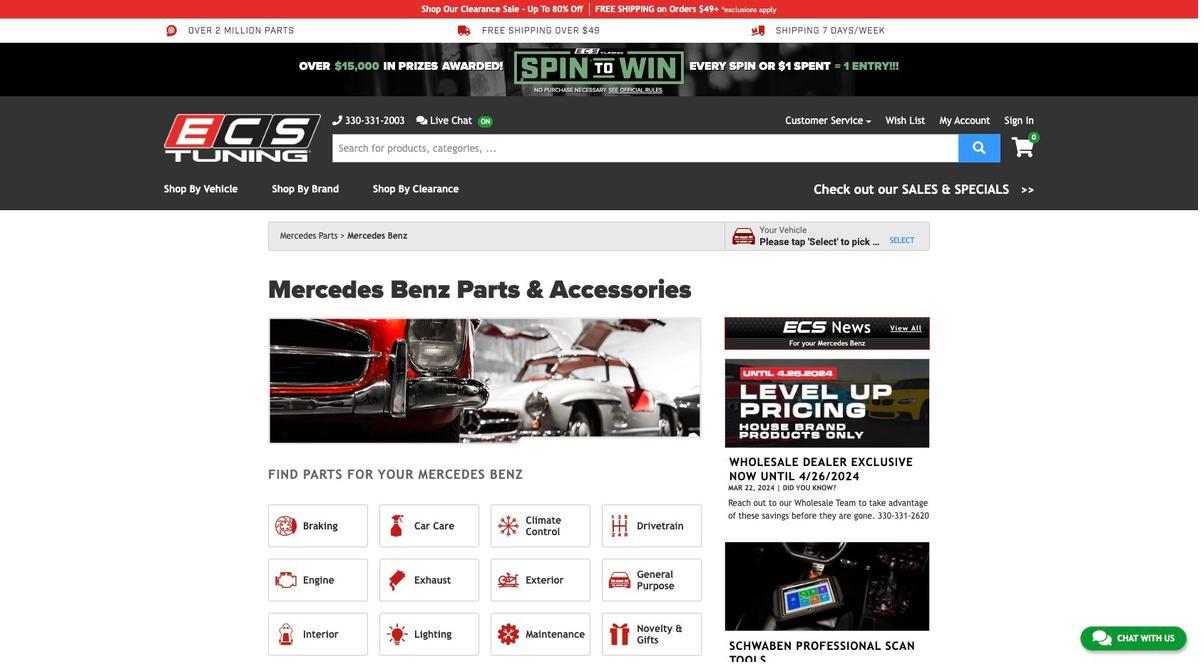 Task type: describe. For each thing, give the bounding box(es) containing it.
Search text field
[[333, 134, 959, 163]]

ecs tuning 'spin to win' contest logo image
[[514, 49, 684, 84]]

1 vertical spatial comments image
[[1093, 630, 1112, 647]]

mercedes benz banner image image
[[268, 318, 702, 445]]

ecs tuning image
[[164, 114, 321, 162]]

0 vertical spatial comments image
[[416, 116, 428, 126]]



Task type: locate. For each thing, give the bounding box(es) containing it.
schwaben professional scan tools image
[[725, 543, 930, 632]]

comments image
[[416, 116, 428, 126], [1093, 630, 1112, 647]]

phone image
[[333, 116, 343, 126]]

1 horizontal spatial comments image
[[1093, 630, 1112, 647]]

wholesale dealer exclusive now until 4/26/2024 image
[[725, 359, 930, 449]]

search image
[[973, 141, 986, 154]]

0 horizontal spatial comments image
[[416, 116, 428, 126]]



Task type: vqa. For each thing, say whether or not it's contained in the screenshot.
survey
no



